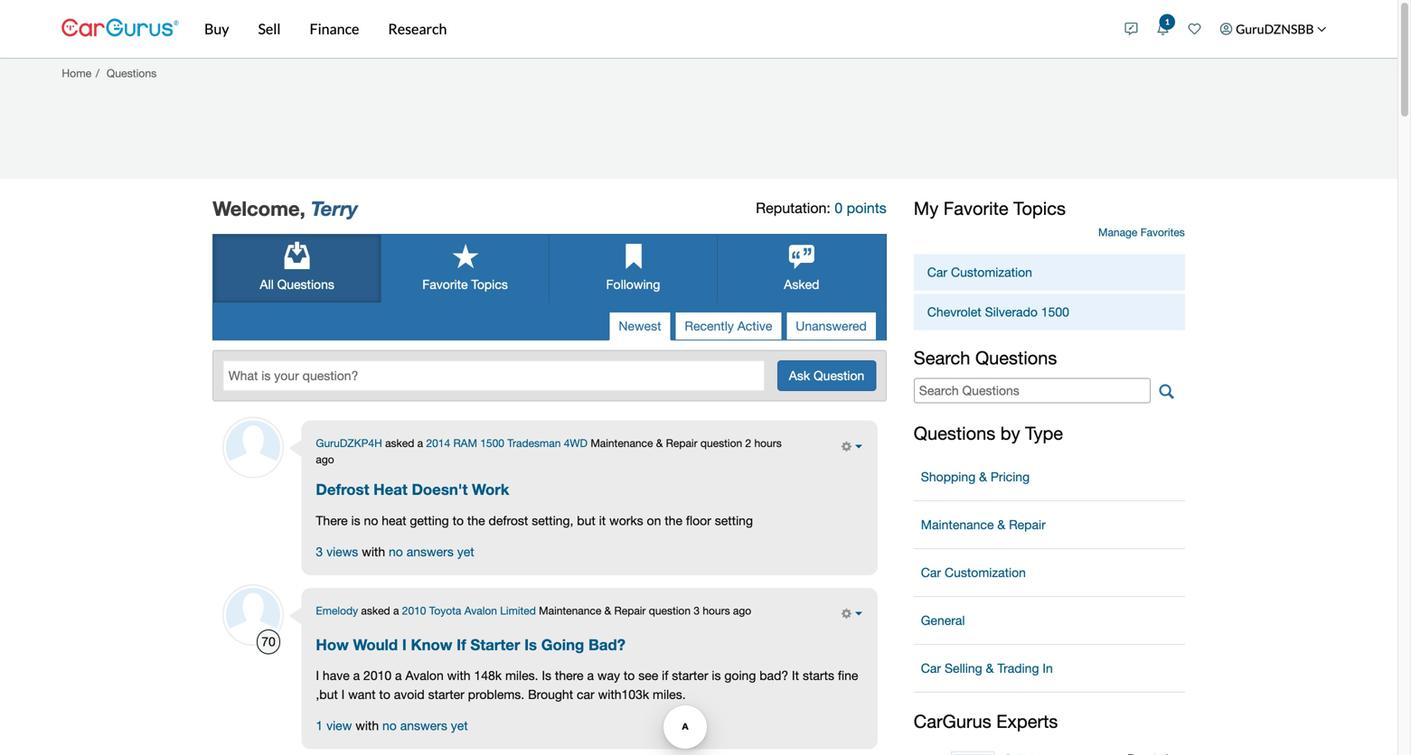 Task type: vqa. For each thing, say whether or not it's contained in the screenshot.
asked associated with Would
yes



Task type: describe. For each thing, give the bounding box(es) containing it.
ram
[[453, 437, 477, 450]]

search
[[914, 348, 971, 369]]

repair for maintenance & repair
[[1009, 518, 1046, 533]]

asked for heat
[[385, 437, 414, 450]]

getting
[[410, 513, 449, 528]]

answers for i
[[400, 719, 447, 734]]

choose questions to view tab list
[[213, 234, 887, 303]]

starter
[[470, 636, 520, 654]]

a up avoid
[[395, 669, 402, 683]]

all
[[260, 277, 274, 292]]

asked link
[[718, 235, 886, 303]]

reputation: 0 points
[[756, 200, 887, 216]]

avalon for toyota
[[464, 605, 497, 617]]

fine
[[838, 669, 858, 683]]

2
[[745, 437, 751, 450]]

search questions
[[914, 348, 1057, 369]]

setting
[[715, 513, 753, 528]]

i inside "how would i know if starter is going bad?" 'link'
[[402, 636, 407, 654]]

i have a 2010 a avalon with 148k miles. is there a way to see if starter is going  bad? it starts fine ,but i want to avoid starter problems. brought car with103k  miles.
[[316, 669, 858, 702]]

3 views link
[[316, 545, 358, 560]]

experts
[[997, 712, 1058, 733]]

2 vertical spatial maintenance
[[539, 605, 602, 617]]

148k
[[474, 669, 502, 683]]

1 for 1
[[1165, 17, 1170, 27]]

with for would
[[356, 719, 379, 734]]

1 car customization link from the top
[[914, 255, 1185, 291]]

limited
[[500, 605, 536, 617]]

emelody
[[316, 605, 358, 617]]

going
[[541, 636, 584, 654]]

a left 'way' on the bottom of page
[[587, 669, 594, 683]]

defrost heat doesn't work link
[[316, 481, 509, 499]]

general
[[921, 613, 965, 628]]

2 vertical spatial to
[[379, 688, 390, 702]]

if
[[457, 636, 466, 654]]

favorites
[[1141, 226, 1185, 239]]

emelody asked a 2010 toyota avalon limited maintenance & repair             question             3 hours ago
[[316, 605, 751, 617]]

a for ram
[[417, 437, 423, 450]]

home link
[[62, 67, 92, 80]]

see
[[639, 669, 658, 683]]

1500 inside "my favorite topics" element
[[1041, 305, 1070, 320]]

chevron down image
[[1317, 24, 1327, 34]]

defrost
[[316, 481, 369, 499]]

recently
[[685, 319, 734, 334]]

a for toyota
[[393, 605, 399, 617]]

topics inside the choose questions to view tab list
[[471, 277, 508, 292]]

1 vertical spatial customization
[[945, 566, 1026, 580]]

cargurus experts
[[914, 712, 1058, 733]]

gurudznsbb
[[1236, 21, 1314, 37]]

user icon image
[[1220, 23, 1233, 35]]

car
[[577, 688, 595, 702]]

car customization for 2nd car customization link from the bottom of the page
[[927, 265, 1033, 280]]

manage
[[1099, 226, 1138, 239]]

1 vertical spatial hours
[[703, 605, 730, 617]]

questions right /
[[107, 67, 157, 80]]

with inside i have a 2010 a avalon with 148k miles. is there a way to see if starter is going  bad? it starts fine ,but i want to avoid starter problems. brought car with103k  miles.
[[447, 669, 471, 683]]

my favorite topics manage favorites
[[914, 198, 1185, 239]]

it
[[792, 669, 799, 683]]

unanswered link
[[786, 312, 877, 341]]

shopping & pricing link
[[914, 461, 1185, 494]]

2 car customization link from the top
[[914, 557, 1185, 590]]

home
[[62, 67, 92, 80]]

on
[[647, 513, 661, 528]]

saved cars image
[[1189, 23, 1201, 35]]

favorite topics link
[[382, 235, 549, 303]]

1 vertical spatial to
[[624, 669, 635, 683]]

menu bar containing buy
[[179, 0, 1116, 58]]

starts
[[803, 669, 835, 683]]

chevrolet
[[927, 305, 982, 320]]

bad?
[[589, 636, 626, 654]]

sort questions by tab list
[[609, 312, 877, 341]]

reputation:
[[756, 200, 831, 216]]

& for shopping & pricing
[[979, 470, 987, 485]]

welcome,
[[213, 196, 305, 220]]

views
[[326, 545, 358, 560]]

have
[[323, 669, 350, 683]]

0 vertical spatial is
[[351, 513, 360, 528]]

cargurus
[[914, 712, 992, 733]]

0 points link
[[835, 200, 887, 216]]

2 the from the left
[[665, 513, 683, 528]]

1 vertical spatial miles.
[[653, 688, 686, 702]]

but
[[577, 513, 596, 528]]

car selling & trading in link
[[914, 653, 1185, 685]]

1 vertical spatial ago
[[733, 605, 751, 617]]

tradesman
[[507, 437, 561, 450]]

with103k
[[598, 688, 649, 702]]

questions up search questions text field
[[976, 348, 1057, 369]]

favorite topics
[[422, 277, 508, 292]]

1 view link
[[316, 719, 352, 734]]

2014
[[426, 437, 450, 450]]

yet for work
[[457, 545, 474, 560]]

2010 for a
[[363, 669, 392, 683]]

recently active
[[685, 319, 772, 334]]

questions up shopping
[[914, 423, 996, 444]]

defrost heat doesn't work
[[316, 481, 509, 499]]

repair for maintenance & repair             question             2 hours ago
[[666, 437, 698, 450]]

bad?
[[760, 669, 789, 683]]

car selling & trading in
[[921, 661, 1053, 676]]

2014 ram 1500 tradesman 4wd link
[[426, 437, 588, 450]]

customization inside "my favorite topics" element
[[951, 265, 1033, 280]]

gurudzkp4h
[[316, 437, 382, 450]]

recently active link
[[675, 312, 782, 341]]

0 horizontal spatial miles.
[[505, 669, 538, 683]]

topics inside the my favorite topics manage favorites
[[1014, 198, 1066, 219]]

there
[[555, 669, 584, 683]]

1 button
[[1147, 7, 1179, 51]]

trading
[[998, 661, 1039, 676]]

works
[[609, 513, 643, 528]]

shopping & pricing
[[921, 470, 1030, 485]]

1 vertical spatial starter
[[428, 688, 465, 702]]

favorite inside the choose questions to view tab list
[[422, 277, 468, 292]]

gurudzkp4h asked a 2014 ram 1500 tradesman 4wd
[[316, 437, 588, 450]]

1 the from the left
[[467, 513, 485, 528]]

defrost
[[489, 513, 528, 528]]

no for heat
[[389, 545, 403, 560]]



Task type: locate. For each thing, give the bounding box(es) containing it.
What is your question? text field
[[223, 361, 765, 392]]

how would i know if starter is going bad?
[[316, 636, 626, 654]]

0 horizontal spatial 1500
[[480, 437, 504, 450]]

by
[[1001, 423, 1020, 444]]

1 horizontal spatial miles.
[[653, 688, 686, 702]]

1 vertical spatial car
[[921, 566, 941, 580]]

1 horizontal spatial starter
[[672, 669, 708, 683]]

1 view with no answers yet
[[316, 719, 468, 734]]

repair
[[666, 437, 698, 450], [1009, 518, 1046, 533], [614, 605, 646, 617]]

car customization inside "my favorite topics" element
[[927, 265, 1033, 280]]

3 down floor on the bottom
[[694, 605, 700, 617]]

1 horizontal spatial ago
[[733, 605, 751, 617]]

maintenance
[[591, 437, 653, 450], [921, 518, 994, 533], [539, 605, 602, 617]]

maintenance & repair link
[[914, 509, 1185, 542]]

1500 right silverado
[[1041, 305, 1070, 320]]

1 vertical spatial i
[[316, 669, 319, 683]]

my
[[914, 198, 939, 219]]

1 vertical spatial topics
[[471, 277, 508, 292]]

hours inside maintenance & repair             question             2 hours ago
[[755, 437, 782, 450]]

1 vertical spatial question
[[649, 605, 691, 617]]

silverado
[[985, 305, 1038, 320]]

to left see
[[624, 669, 635, 683]]

2 vertical spatial repair
[[614, 605, 646, 617]]

no down heat
[[389, 545, 403, 560]]

0 vertical spatial favorite
[[944, 198, 1009, 219]]

None submit
[[777, 361, 876, 392]]

0 vertical spatial customization
[[951, 265, 1033, 280]]

a for a
[[353, 669, 360, 683]]

with right view at left bottom
[[356, 719, 379, 734]]

2 horizontal spatial to
[[624, 669, 635, 683]]

shopping
[[921, 470, 976, 485]]

hours right 2
[[755, 437, 782, 450]]

ago inside maintenance & repair             question             2 hours ago
[[316, 454, 334, 466]]

& left pricing
[[979, 470, 987, 485]]

2010 left toyota
[[402, 605, 426, 617]]

no down avoid
[[382, 719, 397, 734]]

0 horizontal spatial repair
[[614, 605, 646, 617]]

answers down avoid
[[400, 719, 447, 734]]

hours up going
[[703, 605, 730, 617]]

2 vertical spatial no
[[382, 719, 397, 734]]

maintenance right 4wd
[[591, 437, 653, 450]]

all questions
[[260, 277, 334, 292]]

favorite inside the my favorite topics manage favorites
[[944, 198, 1009, 219]]

research button
[[374, 0, 461, 58]]

0 vertical spatial topics
[[1014, 198, 1066, 219]]

Search Questions text field
[[914, 378, 1151, 404]]

2 horizontal spatial i
[[402, 636, 407, 654]]

0 horizontal spatial i
[[316, 669, 319, 683]]

1 left saved cars icon
[[1165, 17, 1170, 27]]

points
[[847, 200, 887, 216]]

question inside maintenance & repair             question             2 hours ago
[[701, 437, 742, 450]]

1 inside popup button
[[1165, 17, 1170, 27]]

1 horizontal spatial 3
[[694, 605, 700, 617]]

answers for doesn't
[[407, 545, 454, 560]]

active
[[738, 319, 772, 334]]

0 vertical spatial avalon
[[464, 605, 497, 617]]

0 vertical spatial starter
[[672, 669, 708, 683]]

chevrolet silverado 1500 link
[[914, 294, 1185, 331]]

asked up would at the bottom left
[[361, 605, 390, 617]]

1 horizontal spatial avalon
[[464, 605, 497, 617]]

question up "if"
[[649, 605, 691, 617]]

& inside car selling & trading in link
[[986, 661, 994, 676]]

0 vertical spatial 2010
[[402, 605, 426, 617]]

maintenance down shopping
[[921, 518, 994, 533]]

2 vertical spatial i
[[341, 688, 345, 702]]

no
[[364, 513, 378, 528], [389, 545, 403, 560], [382, 719, 397, 734]]

way
[[598, 669, 620, 683]]

car
[[927, 265, 948, 280], [921, 566, 941, 580], [921, 661, 941, 676]]

0 vertical spatial yet
[[457, 545, 474, 560]]

1 horizontal spatial 1500
[[1041, 305, 1070, 320]]

no for would
[[382, 719, 397, 734]]

yet down if
[[451, 719, 468, 734]]

0 horizontal spatial favorite
[[422, 277, 468, 292]]

repair up bad?
[[614, 605, 646, 617]]

know
[[411, 636, 453, 654]]

1 vertical spatial car customization link
[[914, 557, 1185, 590]]

is inside i have a 2010 a avalon with 148k miles. is there a way to see if starter is going  bad? it starts fine ,but i want to avoid starter problems. brought car with103k  miles.
[[542, 669, 552, 683]]

starter right "if"
[[672, 669, 708, 683]]

car customization link up the chevrolet silverado 1500 link
[[914, 255, 1185, 291]]

questions by type
[[914, 423, 1063, 444]]

avalon up the how would i know if starter is going bad?
[[464, 605, 497, 617]]

in
[[1043, 661, 1053, 676]]

1 horizontal spatial question
[[701, 437, 742, 450]]

ago up going
[[733, 605, 751, 617]]

1 vertical spatial 1500
[[480, 437, 504, 450]]

tab panel
[[222, 421, 878, 756]]

0 horizontal spatial is
[[351, 513, 360, 528]]

car customization for first car customization link from the bottom
[[921, 566, 1026, 580]]

if
[[662, 669, 669, 683]]

is right there
[[351, 513, 360, 528]]

0 vertical spatial with
[[362, 545, 385, 560]]

0 vertical spatial car customization
[[927, 265, 1033, 280]]

i left know
[[402, 636, 407, 654]]

buy
[[204, 20, 229, 38]]

asked
[[784, 277, 820, 292]]

to right want
[[379, 688, 390, 702]]

maintenance for maintenance & repair             question             2 hours ago
[[591, 437, 653, 450]]

unanswered
[[796, 319, 867, 334]]

asked left 2014
[[385, 437, 414, 450]]

0 horizontal spatial is
[[524, 636, 537, 654]]

2010 up want
[[363, 669, 392, 683]]

pricing
[[991, 470, 1030, 485]]

1 horizontal spatial to
[[453, 513, 464, 528]]

repair inside maintenance & repair             question             2 hours ago
[[666, 437, 698, 450]]

no answers yet link for doesn't
[[389, 545, 474, 560]]

is inside 'link'
[[524, 636, 537, 654]]

cargurus logo homepage link link
[[61, 3, 179, 55]]

to right getting
[[453, 513, 464, 528]]

with left '148k'
[[447, 669, 471, 683]]

0 horizontal spatial question
[[649, 605, 691, 617]]

0 vertical spatial car customization link
[[914, 255, 1185, 291]]

1 horizontal spatial i
[[341, 688, 345, 702]]

repair down pricing
[[1009, 518, 1046, 533]]

my favorite topics element
[[914, 255, 1185, 334]]

maintenance up going
[[539, 605, 602, 617]]

finance button
[[295, 0, 374, 58]]

hours
[[755, 437, 782, 450], [703, 605, 730, 617]]

2010 toyota avalon limited link
[[402, 605, 536, 617]]

favorite
[[944, 198, 1009, 219], [422, 277, 468, 292]]

1 vertical spatial no answers yet link
[[382, 719, 468, 734]]

2 vertical spatial car
[[921, 661, 941, 676]]

0 horizontal spatial 2010
[[363, 669, 392, 683]]

1 vertical spatial with
[[447, 669, 471, 683]]

& inside the maintenance & repair link
[[998, 518, 1006, 533]]

view
[[326, 719, 352, 734]]

the right on
[[665, 513, 683, 528]]

0 horizontal spatial avalon
[[405, 669, 444, 683]]

1 vertical spatial avalon
[[405, 669, 444, 683]]

1 vertical spatial 3
[[694, 605, 700, 617]]

i right ,but
[[341, 688, 345, 702]]

0 vertical spatial maintenance
[[591, 437, 653, 450]]

toyota
[[429, 605, 461, 617]]

1 vertical spatial is
[[542, 669, 552, 683]]

avalon for a
[[405, 669, 444, 683]]

car inside "my favorite topics" element
[[927, 265, 948, 280]]

&
[[656, 437, 663, 450], [979, 470, 987, 485], [998, 518, 1006, 533], [605, 605, 611, 617], [986, 661, 994, 676]]

1 vertical spatial yet
[[451, 719, 468, 734]]

& for maintenance & repair
[[998, 518, 1006, 533]]

maintenance & repair             question             2 hours ago
[[316, 437, 782, 466]]

asked for would
[[361, 605, 390, 617]]

1 vertical spatial maintenance
[[921, 518, 994, 533]]

car customization link
[[914, 255, 1185, 291], [914, 557, 1185, 590]]

menu bar
[[179, 0, 1116, 58]]

1 horizontal spatial favorite
[[944, 198, 1009, 219]]

0 vertical spatial hours
[[755, 437, 782, 450]]

0 vertical spatial 1
[[1165, 17, 1170, 27]]

with right views
[[362, 545, 385, 560]]

0 vertical spatial i
[[402, 636, 407, 654]]

yet up 2010 toyota avalon limited link
[[457, 545, 474, 560]]

tab panel containing defrost heat doesn't work
[[222, 421, 878, 756]]

general link
[[914, 605, 1185, 637]]

1 vertical spatial no
[[389, 545, 403, 560]]

gurudzkp4h link
[[316, 437, 382, 450]]

3
[[316, 545, 323, 560], [694, 605, 700, 617]]

would
[[353, 636, 398, 654]]

answers
[[407, 545, 454, 560], [400, 719, 447, 734]]

avalon
[[464, 605, 497, 617], [405, 669, 444, 683]]

1 horizontal spatial topics
[[1014, 198, 1066, 219]]

selling
[[945, 661, 983, 676]]

& inside maintenance & repair             question             2 hours ago
[[656, 437, 663, 450]]

1 horizontal spatial is
[[712, 669, 721, 683]]

type
[[1025, 423, 1063, 444]]

1500 inside tab panel
[[480, 437, 504, 450]]

1 horizontal spatial 2010
[[402, 605, 426, 617]]

miles. up problems.
[[505, 669, 538, 683]]

asked
[[385, 437, 414, 450], [361, 605, 390, 617]]

0 vertical spatial no
[[364, 513, 378, 528]]

a up would at the bottom left
[[393, 605, 399, 617]]

0 vertical spatial no answers yet link
[[389, 545, 474, 560]]

gurudznsbb menu
[[1116, 4, 1336, 54]]

1 horizontal spatial is
[[542, 669, 552, 683]]

heat
[[382, 513, 406, 528]]

0 vertical spatial 1500
[[1041, 305, 1070, 320]]

no left heat
[[364, 513, 378, 528]]

0 vertical spatial 3
[[316, 545, 323, 560]]

0 horizontal spatial starter
[[428, 688, 465, 702]]

doesn't
[[412, 481, 468, 499]]

i left have
[[316, 669, 319, 683]]

,but
[[316, 688, 338, 702]]

1 vertical spatial repair
[[1009, 518, 1046, 533]]

0 vertical spatial question
[[701, 437, 742, 450]]

customization down "maintenance & repair"
[[945, 566, 1026, 580]]

maintenance for maintenance & repair
[[921, 518, 994, 533]]

add a car review image
[[1125, 23, 1138, 35]]

2010 for toyota
[[402, 605, 426, 617]]

/
[[96, 67, 99, 80]]

0 vertical spatial answers
[[407, 545, 454, 560]]

questions right all
[[277, 277, 334, 292]]

1 vertical spatial car customization
[[921, 566, 1026, 580]]

miles. down "if"
[[653, 688, 686, 702]]

1 left view at left bottom
[[316, 719, 323, 734]]

1 vertical spatial answers
[[400, 719, 447, 734]]

problems.
[[468, 688, 525, 702]]

sell
[[258, 20, 281, 38]]

0 horizontal spatial 3
[[316, 545, 323, 560]]

answers down getting
[[407, 545, 454, 560]]

0 vertical spatial to
[[453, 513, 464, 528]]

no answers yet link down getting
[[389, 545, 474, 560]]

70
[[262, 635, 276, 650]]

1 horizontal spatial the
[[665, 513, 683, 528]]

brought
[[528, 688, 573, 702]]

0 horizontal spatial hours
[[703, 605, 730, 617]]

car up "general"
[[921, 566, 941, 580]]

& inside shopping & pricing link
[[979, 470, 987, 485]]

yet for know
[[451, 719, 468, 734]]

1 inside tab panel
[[316, 719, 323, 734]]

1 vertical spatial 1
[[316, 719, 323, 734]]

terry
[[311, 196, 358, 220]]

newest
[[619, 319, 661, 334]]

0 horizontal spatial the
[[467, 513, 485, 528]]

ago down 'gurudzkp4h' 'link'
[[316, 454, 334, 466]]

no answers yet link down avoid
[[382, 719, 468, 734]]

1 vertical spatial asked
[[361, 605, 390, 617]]

4wd
[[564, 437, 588, 450]]

maintenance & repair
[[921, 518, 1046, 533]]

starter right avoid
[[428, 688, 465, 702]]

avoid
[[394, 688, 425, 702]]

3 left views
[[316, 545, 323, 560]]

& up on
[[656, 437, 663, 450]]

1 vertical spatial favorite
[[422, 277, 468, 292]]

question left 2
[[701, 437, 742, 450]]

0 vertical spatial miles.
[[505, 669, 538, 683]]

is left going
[[524, 636, 537, 654]]

is left going
[[712, 669, 721, 683]]

repair left 2
[[666, 437, 698, 450]]

no answers yet link for i
[[382, 719, 468, 734]]

to
[[453, 513, 464, 528], [624, 669, 635, 683], [379, 688, 390, 702]]

buy button
[[190, 0, 244, 58]]

0 horizontal spatial to
[[379, 688, 390, 702]]

1 vertical spatial 2010
[[363, 669, 392, 683]]

0 horizontal spatial 1
[[316, 719, 323, 734]]

& for maintenance & repair             question             2 hours ago
[[656, 437, 663, 450]]

car customization down "maintenance & repair"
[[921, 566, 1026, 580]]

2010 inside i have a 2010 a avalon with 148k miles. is there a way to see if starter is going  bad? it starts fine ,but i want to avoid starter problems. brought car with103k  miles.
[[363, 669, 392, 683]]

0
[[835, 200, 843, 216]]

1500 right ram
[[480, 437, 504, 450]]

2 horizontal spatial repair
[[1009, 518, 1046, 533]]

heat
[[374, 481, 408, 499]]

with for heat
[[362, 545, 385, 560]]

car customization up chevrolet silverado 1500
[[927, 265, 1033, 280]]

cargurus logo homepage link image
[[61, 3, 179, 55]]

a
[[417, 437, 423, 450], [393, 605, 399, 617], [353, 669, 360, 683], [395, 669, 402, 683], [587, 669, 594, 683]]

avalon inside i have a 2010 a avalon with 148k miles. is there a way to see if starter is going  bad? it starts fine ,but i want to avoid starter problems. brought car with103k  miles.
[[405, 669, 444, 683]]

it
[[599, 513, 606, 528]]

1 horizontal spatial repair
[[666, 437, 698, 450]]

& up bad?
[[605, 605, 611, 617]]

maintenance inside maintenance & repair             question             2 hours ago
[[591, 437, 653, 450]]

a left 2014
[[417, 437, 423, 450]]

1 horizontal spatial 1
[[1165, 17, 1170, 27]]

car left the "selling"
[[921, 661, 941, 676]]

a up want
[[353, 669, 360, 683]]

& down pricing
[[998, 518, 1006, 533]]

2 vertical spatial with
[[356, 719, 379, 734]]

going
[[725, 669, 756, 683]]

2010
[[402, 605, 426, 617], [363, 669, 392, 683]]

manage favorites link
[[1099, 220, 1185, 246]]

car up the chevrolet
[[927, 265, 948, 280]]

following link
[[550, 235, 717, 303]]

0 vertical spatial is
[[524, 636, 537, 654]]

is inside i have a 2010 a avalon with 148k miles. is there a way to see if starter is going  bad? it starts fine ,but i want to avoid starter problems. brought car with103k  miles.
[[712, 669, 721, 683]]

1 vertical spatial is
[[712, 669, 721, 683]]

how would i know if starter is going bad? link
[[316, 636, 626, 654]]

car customization link up 'general' link
[[914, 557, 1185, 590]]

avalon up avoid
[[405, 669, 444, 683]]

& right the "selling"
[[986, 661, 994, 676]]

0 vertical spatial car
[[927, 265, 948, 280]]

0 horizontal spatial ago
[[316, 454, 334, 466]]

is up brought
[[542, 669, 552, 683]]

0 vertical spatial ago
[[316, 454, 334, 466]]

1 for 1 view with no answers yet
[[316, 719, 323, 734]]

0 vertical spatial repair
[[666, 437, 698, 450]]

1 horizontal spatial hours
[[755, 437, 782, 450]]

home / questions
[[62, 67, 157, 80]]

the left defrost
[[467, 513, 485, 528]]

work
[[472, 481, 509, 499]]

questions inside 'all questions' link
[[277, 277, 334, 292]]

customization up chevrolet silverado 1500
[[951, 265, 1033, 280]]



